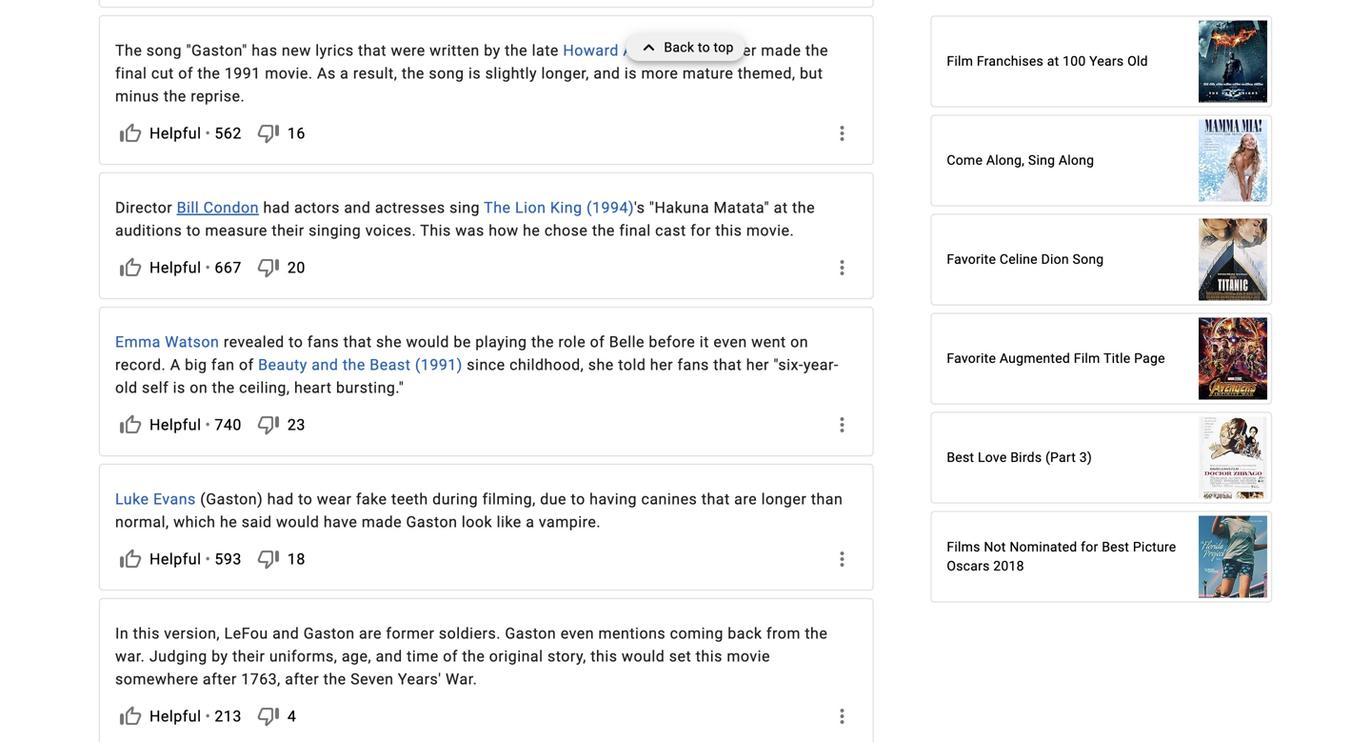 Task type: describe. For each thing, give the bounding box(es) containing it.
canines
[[641, 490, 698, 508]]

nominated
[[1010, 539, 1078, 555]]

this inside 's "hakuna matata" at the auditions to measure their singing voices. this was how he chose the final cast for this movie.
[[716, 221, 742, 240]]

version,
[[164, 624, 220, 642]]

time
[[407, 647, 439, 665]]

1 her from the left
[[650, 356, 673, 374]]

, but never made the final cut of the 1991 movie. as a result, the song is slightly longer, and is more mature themed, but minus the reprise.
[[115, 41, 829, 105]]

emma
[[115, 333, 161, 351]]

for inside 's "hakuna matata" at the auditions to measure their singing voices. this was how he chose the final cast for this movie.
[[691, 221, 711, 240]]

made inside (gaston) had to wear fake teeth during filming, due to having canines that are longer than normal, which he said would have made gaston look like a vampire.
[[362, 513, 402, 531]]

and up heart
[[312, 356, 338, 374]]

are inside "in this version, lefou and gaston are former soldiers. gaston even mentions coming back from the war. judging by their uniforms, age, and time of the original story, this would set this movie somewhere after 1763, after the seven years' war."
[[359, 624, 382, 642]]

1 horizontal spatial the
[[484, 199, 511, 217]]

is not helpful image for 16
[[257, 122, 280, 145]]

be
[[454, 333, 471, 351]]

brooklynn prince in the florida project (2017) image
[[1199, 506, 1268, 607]]

best love birds (part 3) link
[[932, 407, 1272, 508]]

to inside revealed to fans that she would be playing the role of belle before it even went on record. a big fan of
[[289, 333, 303, 351]]

18
[[288, 550, 306, 568]]

fans inside revealed to fans that she would be playing the role of belle before it even went on record. a big fan of
[[307, 333, 339, 351]]

come along, sing along
[[947, 152, 1095, 168]]

the down (1994)
[[592, 221, 615, 240]]

luke
[[115, 490, 149, 508]]

not
[[984, 539, 1006, 555]]

he inside 's "hakuna matata" at the auditions to measure their singing voices. this was how he chose the final cast for this movie.
[[523, 221, 540, 240]]

made inside , but never made the final cut of the 1991 movie. as a result, the song is slightly longer, and is more mature themed, but minus the reprise.
[[761, 41, 801, 59]]

would inside revealed to fans that she would be playing the role of belle before it even went on record. a big fan of
[[406, 333, 450, 351]]

bill
[[177, 199, 199, 217]]

1991
[[225, 64, 261, 82]]

to left wear
[[298, 490, 313, 508]]

share on social media image for 23
[[831, 413, 854, 436]]

during
[[433, 490, 478, 508]]

1 vertical spatial but
[[800, 64, 823, 82]]

since childhood, she told her fans that her "six-year- old self is on the ceiling, heart bursting."
[[115, 356, 839, 397]]

2 horizontal spatial is
[[625, 64, 637, 82]]

movie
[[727, 647, 771, 665]]

and up singing
[[344, 199, 371, 217]]

longer
[[762, 490, 807, 508]]

sing
[[1029, 152, 1056, 168]]

• for 562
[[205, 124, 211, 142]]

"gaston"
[[186, 41, 247, 59]]

are inside (gaston) had to wear fake teeth during filming, due to having canines that are longer than normal, which he said would have made gaston look like a vampire.
[[735, 490, 757, 508]]

morgan freeman, gary oldman, christian bale, michael caine, aaron eckhart, heath ledger, maggie gyllenhaal, cillian murphy, and chin han in the dark knight (2008) image
[[1199, 11, 1268, 112]]

coming
[[670, 624, 724, 642]]

normal,
[[115, 513, 169, 531]]

self
[[142, 379, 169, 397]]

by inside "in this version, lefou and gaston are former soldiers. gaston even mentions coming back from the war. judging by their uniforms, age, and time of the original story, this would set this movie somewhere after 1763, after the seven years' war."
[[212, 647, 228, 665]]

(part
[[1046, 449, 1076, 465]]

love
[[978, 449, 1007, 465]]

to up vampire.
[[571, 490, 586, 508]]

judging
[[149, 647, 207, 665]]

helpful • 667
[[150, 259, 242, 277]]

the up bursting."
[[343, 356, 366, 374]]

mature
[[683, 64, 734, 82]]

watson
[[165, 333, 219, 351]]

former
[[386, 624, 435, 642]]

king
[[550, 199, 583, 217]]

0 vertical spatial best
[[947, 449, 975, 465]]

were
[[391, 41, 426, 59]]

their inside "in this version, lefou and gaston are former soldiers. gaston even mentions coming back from the war. judging by their uniforms, age, and time of the original story, this would set this movie somewhere after 1763, after the seven years' war."
[[232, 647, 265, 665]]

matata"
[[714, 199, 770, 217]]

wear
[[317, 490, 352, 508]]

0 vertical spatial film
[[947, 53, 974, 69]]

title
[[1104, 350, 1131, 366]]

0 vertical spatial had
[[263, 199, 290, 217]]

100
[[1063, 53, 1086, 69]]

belle
[[609, 333, 645, 351]]

on inside revealed to fans that she would be playing the role of belle before it even went on record. a big fan of
[[791, 333, 809, 351]]

helpful • 593
[[150, 550, 242, 568]]

is not helpful image for 20
[[257, 256, 280, 279]]

old
[[115, 379, 138, 397]]

have
[[324, 513, 358, 531]]

dion
[[1042, 251, 1070, 267]]

actresses
[[375, 199, 445, 217]]

in
[[115, 624, 129, 642]]

singing
[[309, 221, 361, 240]]

is inside the "since childhood, she told her fans that her "six-year- old self is on the ceiling, heart bursting.""
[[173, 379, 186, 397]]

films not nominated for best picture oscars 2018
[[947, 539, 1177, 574]]

the lion king (1994) link
[[484, 199, 634, 217]]

16
[[288, 124, 306, 142]]

share on social media image for had actors and actresses sing
[[831, 256, 854, 279]]

213
[[215, 707, 242, 725]]

went
[[752, 333, 786, 351]]

slightly
[[485, 64, 537, 82]]

voices.
[[365, 221, 416, 240]]

's "hakuna matata" at the auditions to measure their singing voices. this was how he chose the final cast for this movie.
[[115, 199, 815, 240]]

0 vertical spatial by
[[484, 41, 501, 59]]

film franchises at 100 years old link
[[932, 11, 1272, 112]]

is helpful image for helpful • 593
[[119, 548, 142, 571]]

heart
[[294, 379, 332, 397]]

at inside 's "hakuna matata" at the auditions to measure their singing voices. this was how he chose the final cast for this movie.
[[774, 199, 788, 217]]

don cheadle, robert downey jr., josh brolin, vin diesel, paul bettany, bradley cooper, chris evans, sean gunn, scarlett johansson, elizabeth olsen, chris pratt, mark ruffalo, zoe saldana, benedict wong, terry notary, anthony mackie, chris hemsworth, dave bautista, benedict cumberbatch, chadwick boseman, sebastian stan, danai gurira, karen gillan, pom klementieff, letitia wright, and tom holland in avengers: infinity war (2018) image
[[1199, 308, 1268, 409]]

is helpful image for helpful • 562
[[119, 122, 142, 145]]

to inside button
[[698, 40, 710, 55]]

due
[[540, 490, 567, 508]]

helpful for helpful • 740
[[150, 416, 201, 434]]

that up result,
[[358, 41, 387, 59]]

best inside films not nominated for best picture oscars 2018
[[1102, 539, 1130, 555]]

• for 593
[[205, 550, 211, 568]]

of right the fan
[[239, 356, 254, 374]]

chose
[[545, 221, 588, 240]]

back
[[728, 624, 762, 642]]

the right from
[[805, 624, 828, 642]]

(1991)
[[415, 356, 463, 374]]

come
[[947, 152, 983, 168]]

seven
[[351, 670, 394, 688]]

auditions
[[115, 221, 182, 240]]

0 horizontal spatial the
[[115, 41, 142, 59]]

that inside the "since childhood, she told her fans that her "six-year- old self is on the ceiling, heart bursting.""
[[714, 356, 742, 374]]

in this version, lefou and gaston are former soldiers. gaston even mentions coming back from the war. judging by their uniforms, age, and time of the original story, this would set this movie somewhere after 1763, after the seven years' war.
[[115, 624, 828, 688]]

favorite celine dion song link
[[932, 209, 1272, 310]]

how
[[489, 221, 519, 240]]

come along, sing along link
[[932, 110, 1272, 211]]

lefou
[[224, 624, 268, 642]]

years
[[1090, 53, 1124, 69]]

favorite augmented film title page link
[[932, 308, 1272, 409]]

along,
[[987, 152, 1025, 168]]

0 horizontal spatial gaston
[[304, 624, 355, 642]]

beast
[[370, 356, 411, 374]]

the inside revealed to fans that she would be playing the role of belle before it even went on record. a big fan of
[[531, 333, 554, 351]]

2 after from the left
[[285, 670, 319, 688]]

the down cut
[[164, 87, 186, 105]]

before
[[649, 333, 696, 351]]

late
[[532, 41, 559, 59]]

beauty and the beast (1991) link
[[258, 356, 463, 374]]

emma watson link
[[115, 333, 219, 351]]

would inside "in this version, lefou and gaston are former soldiers. gaston even mentions coming back from the war. judging by their uniforms, age, and time of the original story, this would set this movie somewhere after 1763, after the seven years' war."
[[622, 647, 665, 665]]

fans inside the "since childhood, she told her fans that her "six-year- old self is on the ceiling, heart bursting.""
[[678, 356, 709, 374]]

as
[[317, 64, 336, 82]]

of inside , but never made the final cut of the 1991 movie. as a result, the song is slightly longer, and is more mature themed, but minus the reprise.
[[178, 64, 193, 82]]

their inside 's "hakuna matata" at the auditions to measure their singing voices. this was how he chose the final cast for this movie.
[[272, 221, 304, 240]]

1763,
[[241, 670, 281, 688]]



Task type: vqa. For each thing, say whether or not it's contained in the screenshot.
Video Autoplay Preference icon
no



Task type: locate. For each thing, give the bounding box(es) containing it.
0 horizontal spatial by
[[212, 647, 228, 665]]

2 is helpful image from the top
[[119, 256, 142, 279]]

is helpful image
[[119, 413, 142, 436]]

song inside , but never made the final cut of the 1991 movie. as a result, the song is slightly longer, and is more mature themed, but minus the reprise.
[[429, 64, 464, 82]]

cut
[[151, 64, 174, 82]]

1 horizontal spatial gaston
[[406, 513, 458, 531]]

that inside revealed to fans that she would be playing the role of belle before it even went on record. a big fan of
[[343, 333, 372, 351]]

their
[[272, 221, 304, 240], [232, 647, 265, 665]]

after up 213
[[203, 670, 237, 688]]

1 horizontal spatial fans
[[678, 356, 709, 374]]

from
[[767, 624, 801, 642]]

2 is not helpful image from the top
[[257, 413, 280, 436]]

1 vertical spatial by
[[212, 647, 228, 665]]

back to top
[[664, 40, 734, 55]]

is not helpful image
[[257, 122, 280, 145], [257, 548, 280, 571]]

favorite for favorite augmented film title page
[[947, 350, 996, 366]]

667
[[215, 259, 242, 277]]

but right the themed,
[[800, 64, 823, 82]]

favorite left augmented
[[947, 350, 996, 366]]

0 vertical spatial she
[[376, 333, 402, 351]]

more
[[641, 64, 679, 82]]

had up "said" at the left of the page
[[267, 490, 294, 508]]

0 vertical spatial for
[[691, 221, 711, 240]]

1 horizontal spatial film
[[1074, 350, 1101, 366]]

1 favorite from the top
[[947, 251, 996, 267]]

birds
[[1011, 449, 1042, 465]]

is not helpful image left 4
[[257, 705, 280, 728]]

picture
[[1133, 539, 1177, 555]]

for right cast
[[691, 221, 711, 240]]

1 vertical spatial is not helpful image
[[257, 548, 280, 571]]

1 vertical spatial she
[[588, 356, 614, 374]]

gaston inside (gaston) had to wear fake teeth during filming, due to having canines that are longer than normal, which he said would have made gaston look like a vampire.
[[406, 513, 458, 531]]

helpful down self
[[150, 416, 201, 434]]

he down (gaston)
[[220, 513, 237, 531]]

1 horizontal spatial her
[[746, 356, 770, 374]]

for
[[691, 221, 711, 240], [1081, 539, 1099, 555]]

condon
[[203, 199, 259, 217]]

is helpful image down minus
[[119, 122, 142, 145]]

4 • from the top
[[205, 550, 211, 568]]

0 vertical spatial on
[[791, 333, 809, 351]]

had inside (gaston) had to wear fake teeth during filming, due to having canines that are longer than normal, which he said would have made gaston look like a vampire.
[[267, 490, 294, 508]]

0 vertical spatial their
[[272, 221, 304, 240]]

1 horizontal spatial on
[[791, 333, 809, 351]]

bill condon link
[[177, 199, 259, 217]]

0 vertical spatial song
[[146, 41, 182, 59]]

is not helpful image left the 20 on the left
[[257, 256, 280, 279]]

had left "actors"
[[263, 199, 290, 217]]

1 vertical spatial on
[[190, 379, 208, 397]]

her down before
[[650, 356, 673, 374]]

• for 213
[[205, 707, 211, 725]]

even inside revealed to fans that she would be playing the role of belle before it even went on record. a big fan of
[[714, 333, 747, 351]]

2 helpful from the top
[[150, 259, 201, 277]]

of inside "in this version, lefou and gaston are former soldiers. gaston even mentions coming back from the war. judging by their uniforms, age, and time of the original story, this would set this movie somewhere after 1763, after the seven years' war."
[[443, 647, 458, 665]]

she inside revealed to fans that she would be playing the role of belle before it even went on record. a big fan of
[[376, 333, 402, 351]]

is not helpful image left 18
[[257, 548, 280, 571]]

is helpful image for helpful • 667
[[119, 256, 142, 279]]

1 helpful from the top
[[150, 124, 201, 142]]

filming,
[[483, 490, 536, 508]]

1 is not helpful image from the top
[[257, 256, 280, 279]]

at left 100
[[1048, 53, 1060, 69]]

the down soldiers. at the left bottom of page
[[462, 647, 485, 665]]

562
[[215, 124, 242, 142]]

franchises
[[977, 53, 1044, 69]]

is helpful image for helpful • 213
[[119, 705, 142, 728]]

0 horizontal spatial song
[[146, 41, 182, 59]]

• left 562
[[205, 124, 211, 142]]

3)
[[1080, 449, 1093, 465]]

0 vertical spatial favorite
[[947, 251, 996, 267]]

a right as
[[340, 64, 349, 82]]

lion
[[515, 199, 546, 217]]

0 vertical spatial is not helpful image
[[257, 122, 280, 145]]

the up minus
[[115, 41, 142, 59]]

1 share on social media image from the top
[[831, 413, 854, 436]]

song up cut
[[146, 41, 182, 59]]

• for 740
[[205, 416, 211, 434]]

1 horizontal spatial final
[[619, 221, 651, 240]]

the up the childhood,
[[531, 333, 554, 351]]

final inside , but never made the final cut of the 1991 movie. as a result, the song is slightly longer, and is more mature themed, but minus the reprise.
[[115, 64, 147, 82]]

this right in
[[133, 624, 160, 642]]

teeth
[[391, 490, 428, 508]]

4 helpful from the top
[[150, 550, 201, 568]]

is not helpful image for 23
[[257, 413, 280, 436]]

luke evans
[[115, 490, 196, 508]]

2 horizontal spatial gaston
[[505, 624, 557, 642]]

favorite for favorite celine dion song
[[947, 251, 996, 267]]

war.
[[115, 647, 145, 665]]

geraldine chaplin, julie christie, and omar sharif in doctor zhivago (1965) image
[[1199, 407, 1268, 508]]

would down mentions at bottom left
[[622, 647, 665, 665]]

0 vertical spatial movie.
[[265, 64, 313, 82]]

her down went
[[746, 356, 770, 374]]

1 vertical spatial favorite
[[947, 350, 996, 366]]

this
[[420, 221, 451, 240]]

helpful down auditions
[[150, 259, 201, 277]]

0 horizontal spatial would
[[276, 513, 319, 531]]

1 vertical spatial are
[[359, 624, 382, 642]]

1 vertical spatial best
[[1102, 539, 1130, 555]]

he down lion
[[523, 221, 540, 240]]

is helpful image down auditions
[[119, 256, 142, 279]]

and up uniforms,
[[273, 624, 299, 642]]

but right ,
[[690, 41, 713, 59]]

movie.
[[265, 64, 313, 82], [747, 221, 795, 240]]

actors
[[294, 199, 340, 217]]

a inside (gaston) had to wear fake teeth during filming, due to having canines that are longer than normal, which he said would have made gaston look like a vampire.
[[526, 513, 535, 531]]

of right cut
[[178, 64, 193, 82]]

2 • from the top
[[205, 259, 211, 277]]

helpful for helpful • 562
[[150, 124, 201, 142]]

final up minus
[[115, 64, 147, 82]]

's
[[634, 199, 645, 217]]

0 vertical spatial share on social media image
[[831, 413, 854, 436]]

their down "actors"
[[272, 221, 304, 240]]

1 horizontal spatial he
[[523, 221, 540, 240]]

howard ashman link
[[563, 41, 682, 59]]

1 vertical spatial a
[[526, 513, 535, 531]]

1 horizontal spatial best
[[1102, 539, 1130, 555]]

role
[[559, 333, 586, 351]]

which
[[173, 513, 216, 531]]

0 vertical spatial would
[[406, 333, 450, 351]]

she left told
[[588, 356, 614, 374]]

set
[[669, 647, 692, 665]]

top
[[714, 40, 734, 55]]

0 horizontal spatial is
[[173, 379, 186, 397]]

0 horizontal spatial final
[[115, 64, 147, 82]]

2018
[[994, 558, 1025, 574]]

1 horizontal spatial made
[[761, 41, 801, 59]]

he
[[523, 221, 540, 240], [220, 513, 237, 531]]

share on social media image
[[831, 122, 854, 145], [831, 256, 854, 279], [831, 548, 854, 571]]

movie. down matata" at the right top
[[747, 221, 795, 240]]

the down "gaston"
[[197, 64, 220, 82]]

page
[[1135, 350, 1166, 366]]

this down mentions at bottom left
[[591, 647, 618, 665]]

the down age,
[[323, 670, 346, 688]]

that left "six-
[[714, 356, 742, 374]]

• for 667
[[205, 259, 211, 277]]

1 horizontal spatial for
[[1081, 539, 1099, 555]]

• left 213
[[205, 707, 211, 725]]

(gaston) had to wear fake teeth during filming, due to having canines that are longer than normal, which he said would have made gaston look like a vampire.
[[115, 490, 843, 531]]

1 vertical spatial would
[[276, 513, 319, 531]]

1 share on social media image from the top
[[831, 122, 854, 145]]

by up slightly
[[484, 41, 501, 59]]

0 horizontal spatial her
[[650, 356, 673, 374]]

the down "were"
[[402, 64, 425, 82]]

the inside the "since childhood, she told her fans that her "six-year- old self is on the ceiling, heart bursting.""
[[212, 379, 235, 397]]

she up beast
[[376, 333, 402, 351]]

1 horizontal spatial after
[[285, 670, 319, 688]]

1 vertical spatial is not helpful image
[[257, 413, 280, 436]]

"hakuna
[[650, 199, 710, 217]]

1 vertical spatial the
[[484, 199, 511, 217]]

0 horizontal spatial he
[[220, 513, 237, 531]]

1 is not helpful image from the top
[[257, 122, 280, 145]]

having
[[590, 490, 637, 508]]

1 vertical spatial at
[[774, 199, 788, 217]]

the up how
[[484, 199, 511, 217]]

2 her from the left
[[746, 356, 770, 374]]

helpful for helpful • 593
[[150, 550, 201, 568]]

even
[[714, 333, 747, 351], [561, 624, 594, 642]]

0 vertical spatial even
[[714, 333, 747, 351]]

somewhere
[[115, 670, 199, 688]]

to down bill
[[186, 221, 201, 240]]

the up slightly
[[505, 41, 528, 59]]

celine
[[1000, 251, 1038, 267]]

0 vertical spatial he
[[523, 221, 540, 240]]

3 • from the top
[[205, 416, 211, 434]]

of up the war. on the bottom of page
[[443, 647, 458, 665]]

helpful down somewhere
[[150, 707, 201, 725]]

this down matata" at the right top
[[716, 221, 742, 240]]

he inside (gaston) had to wear fake teeth during filming, due to having canines that are longer than normal, which he said would have made gaston look like a vampire.
[[220, 513, 237, 531]]

0 horizontal spatial are
[[359, 624, 382, 642]]

cast
[[655, 221, 686, 240]]

23
[[288, 416, 306, 434]]

3 helpful from the top
[[150, 416, 201, 434]]

helpful for helpful • 213
[[150, 707, 201, 725]]

made down the fake
[[362, 513, 402, 531]]

favorite left celine
[[947, 251, 996, 267]]

is not helpful image for 18
[[257, 548, 280, 571]]

1 after from the left
[[203, 670, 237, 688]]

• left 593
[[205, 550, 211, 568]]

1 horizontal spatial would
[[406, 333, 450, 351]]

0 vertical spatial are
[[735, 490, 757, 508]]

0 vertical spatial is not helpful image
[[257, 256, 280, 279]]

0 vertical spatial made
[[761, 41, 801, 59]]

themed,
[[738, 64, 796, 82]]

0 vertical spatial share on social media image
[[831, 122, 854, 145]]

1 vertical spatial share on social media image
[[831, 256, 854, 279]]

would up 18
[[276, 513, 319, 531]]

1 • from the top
[[205, 124, 211, 142]]

5 • from the top
[[205, 707, 211, 725]]

on inside the "since childhood, she told her fans that her "six-year- old self is on the ceiling, heart bursting.""
[[190, 379, 208, 397]]

1 horizontal spatial movie.
[[747, 221, 795, 240]]

by down lefou
[[212, 647, 228, 665]]

fans up beauty and the beast (1991)
[[307, 333, 339, 351]]

0 vertical spatial fans
[[307, 333, 339, 351]]

is down written
[[469, 64, 481, 82]]

to left the top
[[698, 40, 710, 55]]

0 vertical spatial at
[[1048, 53, 1060, 69]]

1 vertical spatial had
[[267, 490, 294, 508]]

this down coming
[[696, 647, 723, 665]]

playing
[[476, 333, 527, 351]]

a inside , but never made the final cut of the 1991 movie. as a result, the song is slightly longer, and is more mature themed, but minus the reprise.
[[340, 64, 349, 82]]

helpful • 562
[[150, 124, 242, 142]]

0 horizontal spatial made
[[362, 513, 402, 531]]

share on social media image
[[831, 413, 854, 436], [831, 705, 854, 728]]

new
[[282, 41, 311, 59]]

2 vertical spatial is not helpful image
[[257, 705, 280, 728]]

2 favorite from the top
[[947, 350, 996, 366]]

gaston down the teeth
[[406, 513, 458, 531]]

is helpful image down somewhere
[[119, 705, 142, 728]]

the right matata" at the right top
[[793, 199, 815, 217]]

minus
[[115, 87, 159, 105]]

never
[[718, 41, 757, 59]]

2 is not helpful image from the top
[[257, 548, 280, 571]]

to up "beauty"
[[289, 333, 303, 351]]

0 horizontal spatial fans
[[307, 333, 339, 351]]

that up beauty and the beast (1991)
[[343, 333, 372, 351]]

emma watson
[[115, 333, 219, 351]]

0 horizontal spatial best
[[947, 449, 975, 465]]

bursting."
[[336, 379, 404, 397]]

of right role
[[590, 333, 605, 351]]

3 is helpful image from the top
[[119, 548, 142, 571]]

2 vertical spatial share on social media image
[[831, 548, 854, 571]]

is down the howard ashman link
[[625, 64, 637, 82]]

0 vertical spatial the
[[115, 41, 142, 59]]

howard
[[563, 41, 619, 59]]

0 horizontal spatial after
[[203, 670, 237, 688]]

0 horizontal spatial for
[[691, 221, 711, 240]]

and down the howard ashman link
[[594, 64, 620, 82]]

0 horizontal spatial film
[[947, 53, 974, 69]]

leonardo dicaprio, kate winslet, billy zane, kathy bates, gloria stuart, and frances fisher in titanic (1997) image
[[1199, 209, 1268, 310]]

0 horizontal spatial at
[[774, 199, 788, 217]]

is not helpful image for 4
[[257, 705, 280, 728]]

1 horizontal spatial by
[[484, 41, 501, 59]]

0 horizontal spatial their
[[232, 647, 265, 665]]

expand less image
[[638, 34, 664, 61]]

for right nominated
[[1081, 539, 1099, 555]]

is not helpful image left 23
[[257, 413, 280, 436]]

1 vertical spatial movie.
[[747, 221, 795, 240]]

1 horizontal spatial even
[[714, 333, 747, 351]]

the down the fan
[[212, 379, 235, 397]]

20
[[288, 259, 306, 277]]

would inside (gaston) had to wear fake teeth during filming, due to having canines that are longer than normal, which he said would have made gaston look like a vampire.
[[276, 513, 319, 531]]

1 horizontal spatial she
[[588, 356, 614, 374]]

had
[[263, 199, 290, 217], [267, 490, 294, 508]]

is down a
[[173, 379, 186, 397]]

at right matata" at the right top
[[774, 199, 788, 217]]

4
[[288, 707, 297, 725]]

1 vertical spatial their
[[232, 647, 265, 665]]

0 horizontal spatial on
[[190, 379, 208, 397]]

0 horizontal spatial movie.
[[265, 64, 313, 82]]

1 vertical spatial song
[[429, 64, 464, 82]]

fake
[[356, 490, 387, 508]]

1 horizontal spatial are
[[735, 490, 757, 508]]

film
[[947, 53, 974, 69], [1074, 350, 1101, 366]]

movie. down new
[[265, 64, 313, 82]]

helpful for helpful • 667
[[150, 259, 201, 277]]

the
[[115, 41, 142, 59], [484, 199, 511, 217]]

record.
[[115, 356, 166, 374]]

after down uniforms,
[[285, 670, 319, 688]]

are left longer
[[735, 490, 757, 508]]

for inside films not nominated for best picture oscars 2018
[[1081, 539, 1099, 555]]

mentions
[[599, 624, 666, 642]]

share on social media image for 4
[[831, 705, 854, 728]]

and up the seven
[[376, 647, 403, 665]]

and inside , but never made the final cut of the 1991 movie. as a result, the song is slightly longer, and is more mature themed, but minus the reprise.
[[594, 64, 620, 82]]

2 vertical spatial would
[[622, 647, 665, 665]]

0 horizontal spatial she
[[376, 333, 402, 351]]

even inside "in this version, lefou and gaston are former soldiers. gaston even mentions coming back from the war. judging by their uniforms, age, and time of the original story, this would set this movie somewhere after 1763, after the seven years' war."
[[561, 624, 594, 642]]

"six-
[[774, 356, 804, 374]]

3 is not helpful image from the top
[[257, 705, 280, 728]]

2 share on social media image from the top
[[831, 705, 854, 728]]

fans
[[307, 333, 339, 351], [678, 356, 709, 374]]

made up the themed,
[[761, 41, 801, 59]]

movie. inside 's "hakuna matata" at the auditions to measure their singing voices. this was how he chose the final cast for this movie.
[[747, 221, 795, 240]]

5 helpful from the top
[[150, 707, 201, 725]]

favorite augmented film title page
[[947, 350, 1166, 366]]

is not helpful image left 16
[[257, 122, 280, 145]]

on up "six-
[[791, 333, 809, 351]]

• left 740
[[205, 416, 211, 434]]

film left title
[[1074, 350, 1101, 366]]

years'
[[398, 670, 442, 688]]

1 horizontal spatial at
[[1048, 53, 1060, 69]]

1 vertical spatial made
[[362, 513, 402, 531]]

story,
[[548, 647, 587, 665]]

4 is helpful image from the top
[[119, 705, 142, 728]]

told
[[618, 356, 646, 374]]

amanda seyfried in mamma mia! (2008) image
[[1199, 110, 1268, 211]]

1 horizontal spatial a
[[526, 513, 535, 531]]

back
[[664, 40, 695, 55]]

helpful left 562
[[150, 124, 201, 142]]

fans down it
[[678, 356, 709, 374]]

even up the story,
[[561, 624, 594, 642]]

final inside 's "hakuna matata" at the auditions to measure their singing voices. this was how he chose the final cast for this movie.
[[619, 221, 651, 240]]

best left love
[[947, 449, 975, 465]]

films not nominated for best picture oscars 2018 link
[[932, 506, 1272, 607]]

share on social media image for , but never made the final cut of the 1991 movie. as a result, the song is slightly longer, and is more mature themed, but minus the reprise.
[[831, 122, 854, 145]]

0 horizontal spatial a
[[340, 64, 349, 82]]

is helpful image down normal,
[[119, 548, 142, 571]]

their down lefou
[[232, 647, 265, 665]]

0 vertical spatial a
[[340, 64, 349, 82]]

best left picture
[[1102, 539, 1130, 555]]

0 horizontal spatial but
[[690, 41, 713, 59]]

1 horizontal spatial their
[[272, 221, 304, 240]]

final down 's
[[619, 221, 651, 240]]

is
[[469, 64, 481, 82], [625, 64, 637, 82], [173, 379, 186, 397]]

1 horizontal spatial song
[[429, 64, 464, 82]]

1 vertical spatial final
[[619, 221, 651, 240]]

to inside 's "hakuna matata" at the auditions to measure their singing voices. this was how he chose the final cast for this movie.
[[186, 221, 201, 240]]

films
[[947, 539, 981, 555]]

2 horizontal spatial would
[[622, 647, 665, 665]]

1 is helpful image from the top
[[119, 122, 142, 145]]

fan
[[211, 356, 235, 374]]

evans
[[153, 490, 196, 508]]

1 vertical spatial film
[[1074, 350, 1101, 366]]

3 share on social media image from the top
[[831, 548, 854, 571]]

soldiers.
[[439, 624, 501, 642]]

1 vertical spatial he
[[220, 513, 237, 531]]

helpful down which
[[150, 550, 201, 568]]

she inside the "since childhood, she told her fans that her "six-year- old self is on the ceiling, heart bursting.""
[[588, 356, 614, 374]]

,
[[682, 41, 686, 59]]

gaston up uniforms,
[[304, 624, 355, 642]]

is helpful image
[[119, 122, 142, 145], [119, 256, 142, 279], [119, 548, 142, 571], [119, 705, 142, 728]]

• left the "667"
[[205, 259, 211, 277]]

movie. inside , but never made the final cut of the 1991 movie. as a result, the song is slightly longer, and is more mature themed, but minus the reprise.
[[265, 64, 313, 82]]

the right the never
[[806, 41, 829, 59]]

2 share on social media image from the top
[[831, 256, 854, 279]]

1 vertical spatial share on social media image
[[831, 705, 854, 728]]

that inside (gaston) had to wear fake teeth during filming, due to having canines that are longer than normal, which he said would have made gaston look like a vampire.
[[702, 490, 730, 508]]

1 vertical spatial for
[[1081, 539, 1099, 555]]

1 horizontal spatial is
[[469, 64, 481, 82]]

is not helpful image
[[257, 256, 280, 279], [257, 413, 280, 436], [257, 705, 280, 728]]

favorite celine dion song
[[947, 251, 1104, 267]]

on down big
[[190, 379, 208, 397]]

0 vertical spatial but
[[690, 41, 713, 59]]

war.
[[446, 670, 478, 688]]

a right like at the left bottom of page
[[526, 513, 535, 531]]

even right it
[[714, 333, 747, 351]]



